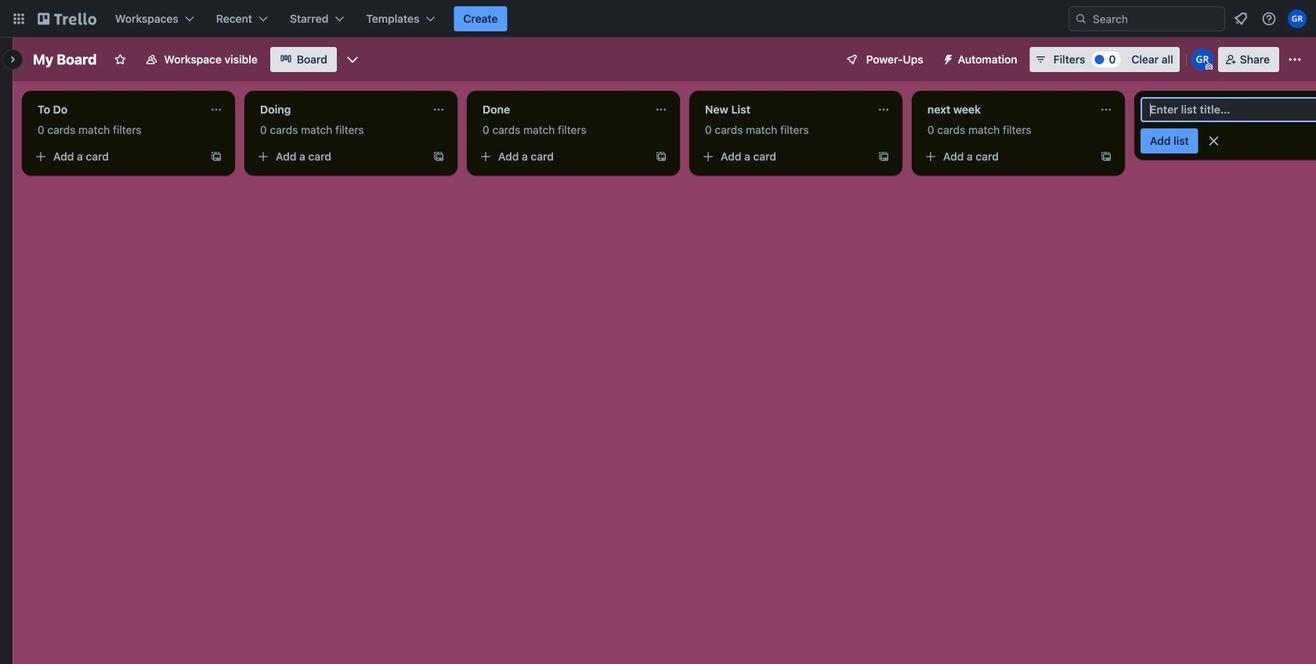 Task type: vqa. For each thing, say whether or not it's contained in the screenshot.
0 NOTIFICATIONS icon
yes



Task type: locate. For each thing, give the bounding box(es) containing it.
None text field
[[251, 97, 426, 122], [473, 97, 649, 122], [696, 97, 871, 122], [918, 97, 1094, 122], [251, 97, 426, 122], [473, 97, 649, 122], [696, 97, 871, 122], [918, 97, 1094, 122]]

None text field
[[28, 97, 204, 122]]

0 horizontal spatial create from template… image
[[432, 150, 445, 163]]

sm image
[[936, 47, 958, 69]]

Enter list title… text field
[[1141, 97, 1316, 122]]

customize views image
[[345, 52, 360, 67]]

1 horizontal spatial create from template… image
[[655, 150, 667, 163]]

greg robinson (gregrobinson96) image
[[1288, 9, 1307, 28]]

create from template… image
[[210, 150, 222, 163], [877, 150, 890, 163]]

2 horizontal spatial create from template… image
[[1100, 150, 1112, 163]]

1 create from template… image from the left
[[432, 150, 445, 163]]

3 create from template… image from the left
[[1100, 150, 1112, 163]]

create from template… image
[[432, 150, 445, 163], [655, 150, 667, 163], [1100, 150, 1112, 163]]

0 horizontal spatial create from template… image
[[210, 150, 222, 163]]

1 horizontal spatial create from template… image
[[877, 150, 890, 163]]

greg robinson (gregrobinson96) image
[[1191, 49, 1213, 71]]



Task type: describe. For each thing, give the bounding box(es) containing it.
cancel list editing image
[[1206, 133, 1222, 149]]

primary element
[[0, 0, 1316, 38]]

2 create from template… image from the left
[[655, 150, 667, 163]]

2 create from template… image from the left
[[877, 150, 890, 163]]

0 notifications image
[[1231, 9, 1250, 28]]

search image
[[1075, 13, 1087, 25]]

Search field
[[1087, 8, 1224, 30]]

show menu image
[[1287, 52, 1303, 67]]

this member is an admin of this board. image
[[1205, 63, 1212, 71]]

back to home image
[[38, 6, 96, 31]]

Board name text field
[[25, 47, 105, 72]]

open information menu image
[[1261, 11, 1277, 27]]

star or unstar board image
[[114, 53, 126, 66]]

1 create from template… image from the left
[[210, 150, 222, 163]]



